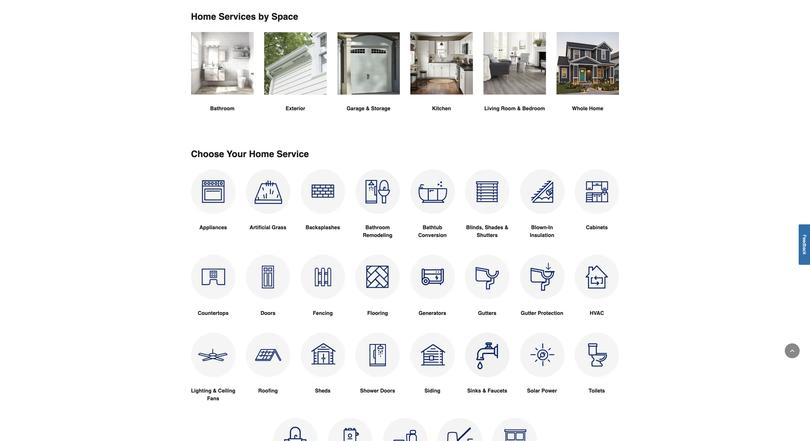 Task type: vqa. For each thing, say whether or not it's contained in the screenshot.
A kitchen with white cabinets, dark countertops, a white tile backsplash and wood floors. image
yes



Task type: locate. For each thing, give the bounding box(es) containing it.
exterior link
[[264, 32, 327, 128]]

water softener system icon. image
[[383, 419, 428, 441]]

artificial
[[250, 225, 271, 231]]

& inside lighting & ceiling fans
[[213, 388, 217, 394]]

blinds, shades & shutters
[[466, 225, 509, 239]]

faucet icon. image
[[465, 333, 510, 377]]

fencing link
[[301, 255, 345, 333]]

0 horizontal spatial doors
[[261, 311, 276, 316]]

gutters link
[[465, 255, 510, 333]]

choose
[[191, 149, 224, 159]]

choose your home service
[[191, 149, 309, 159]]

lighting & ceiling fans link
[[191, 333, 236, 419]]

bathtub conversion link
[[411, 170, 455, 255]]

countertop icon. image
[[191, 255, 236, 300]]

bathroom
[[210, 106, 235, 112], [366, 225, 390, 231]]

shades
[[485, 225, 504, 231]]

e up the d
[[803, 238, 808, 240]]

single door icon. image
[[246, 255, 290, 300]]

sheds link
[[301, 333, 345, 411]]

power
[[542, 388, 557, 394]]

bathroom inside bathroom remodeling
[[366, 225, 390, 231]]

1 vertical spatial doors
[[381, 388, 395, 394]]

single oven range icon. image
[[191, 170, 236, 214]]

countertops link
[[191, 255, 236, 333]]

by
[[259, 11, 269, 22]]

solar power link
[[520, 333, 565, 411]]

grass
[[272, 225, 287, 231]]

& right room
[[518, 106, 521, 112]]

backsplashes
[[306, 225, 340, 231]]

room
[[501, 106, 516, 112]]

2 vertical spatial home
[[249, 149, 274, 159]]

garage & storage
[[347, 106, 391, 112]]

fans
[[207, 396, 219, 402]]

artificial grass link
[[246, 170, 290, 247]]

b
[[803, 245, 808, 248]]

gutter protection
[[521, 311, 564, 316]]

lighting
[[191, 388, 212, 394]]

& right garage
[[366, 106, 370, 112]]

double shower with shower head icon. image
[[356, 333, 400, 377]]

storage
[[371, 106, 391, 112]]

0 vertical spatial home
[[191, 11, 216, 22]]

shower and pedestal lavatory icons. image
[[356, 170, 400, 214]]

whole home
[[573, 106, 604, 112]]

f e e d b a c k
[[803, 235, 808, 255]]

siding
[[425, 388, 441, 394]]

& right shades
[[505, 225, 509, 231]]

your
[[227, 149, 247, 159]]

in
[[549, 225, 553, 231]]

service
[[277, 149, 309, 159]]

0 horizontal spatial bathroom
[[210, 106, 235, 112]]

blown-in insulation
[[530, 225, 555, 239]]

conversion
[[419, 233, 447, 239]]

hvac link
[[575, 255, 620, 333]]

1 horizontal spatial doors
[[381, 388, 395, 394]]

1 vertical spatial home
[[590, 106, 604, 112]]

a bathroom with a gray tile backsplash, a beige floating vanity and a white toilet. image
[[191, 32, 254, 95]]

& for ceiling
[[213, 388, 217, 394]]

& up fans
[[213, 388, 217, 394]]

countertops
[[198, 311, 229, 316]]

services
[[219, 11, 256, 22]]

plank flooring icon. image
[[356, 255, 400, 300]]

2 horizontal spatial home
[[590, 106, 604, 112]]

0 horizontal spatial home
[[191, 11, 216, 22]]

the exterior of a navy blue home with a teal door. image
[[557, 32, 620, 95]]

gutter icon. image
[[465, 255, 510, 300]]

faucets
[[488, 388, 508, 394]]

0 vertical spatial doors
[[261, 311, 276, 316]]

& for storage
[[366, 106, 370, 112]]

living
[[485, 106, 500, 112]]

1 horizontal spatial home
[[249, 149, 274, 159]]

e up b
[[803, 240, 808, 243]]

shower doors
[[360, 388, 395, 394]]

ceiling
[[218, 388, 236, 394]]

& right sinks
[[483, 388, 487, 394]]

bathroom vanity icon. image
[[273, 419, 318, 441]]

doors
[[261, 311, 276, 316], [381, 388, 395, 394]]

siding panels icon. image
[[411, 333, 455, 377]]

window icon. image
[[493, 419, 537, 441]]

1 e from the top
[[803, 238, 808, 240]]

d
[[803, 243, 808, 245]]

bathroom remodeling
[[363, 225, 393, 239]]

&
[[366, 106, 370, 112], [518, 106, 521, 112], [505, 225, 509, 231], [213, 388, 217, 394], [483, 388, 487, 394]]

0 vertical spatial bathroom
[[210, 106, 235, 112]]

blinds,
[[466, 225, 484, 231]]

e
[[803, 238, 808, 240], [803, 240, 808, 243]]

solar power
[[528, 388, 557, 394]]

home
[[191, 11, 216, 22], [590, 106, 604, 112], [249, 149, 274, 159]]

1 horizontal spatial bathroom
[[366, 225, 390, 231]]

window blinds icon. image
[[465, 170, 510, 214]]

gutter protection link
[[520, 255, 565, 333]]

ceiling fan icon. image
[[191, 333, 236, 377]]

shed icon. image
[[301, 333, 345, 377]]

water heater icon. image
[[328, 419, 373, 441]]

bedroom
[[523, 106, 545, 112]]

toilets link
[[575, 333, 620, 411]]

generators
[[419, 311, 447, 316]]

1 vertical spatial bathroom
[[366, 225, 390, 231]]

fencing
[[313, 311, 333, 316]]

hvac
[[590, 311, 605, 316]]

kitchen
[[432, 106, 451, 112]]



Task type: describe. For each thing, give the bounding box(es) containing it.
artificial grass
[[250, 225, 287, 231]]

flooring
[[368, 311, 388, 316]]

f
[[803, 235, 808, 238]]

blinds, shades & shutters link
[[465, 170, 510, 255]]

home services by space
[[191, 11, 298, 22]]

& for faucets
[[483, 388, 487, 394]]

bathtub conversion
[[419, 225, 447, 239]]

shower doors link
[[356, 333, 400, 411]]

& inside 'blinds, shades & shutters'
[[505, 225, 509, 231]]

siding link
[[411, 333, 455, 411]]

whole
[[573, 106, 588, 112]]

gutter
[[521, 311, 537, 316]]

flooring link
[[356, 255, 400, 333]]

doors link
[[246, 255, 290, 333]]

blown-
[[532, 225, 549, 231]]

insulation
[[530, 233, 555, 239]]

bathroom for bathroom remodeling
[[366, 225, 390, 231]]

space
[[272, 11, 298, 22]]

a stair lift icon. image
[[438, 419, 482, 441]]

home inside the "whole home" link
[[590, 106, 604, 112]]

living room & bedroom
[[485, 106, 545, 112]]

bathtub
[[423, 225, 443, 231]]

lighting & ceiling fans
[[191, 388, 236, 402]]

garage
[[347, 106, 365, 112]]

cabinets
[[586, 225, 608, 231]]

blown-in insulation link
[[520, 170, 565, 255]]

a walk-in bathtub icon. image
[[411, 170, 455, 214]]

gutter protection icon. image
[[520, 255, 565, 300]]

a kitchen with white cabinets, dark countertops, a white tile backsplash and wood floors. image
[[411, 32, 473, 95]]

appliances link
[[191, 170, 236, 247]]

cabinets link
[[575, 170, 620, 247]]

exterior
[[286, 106, 305, 112]]

appliances
[[200, 225, 227, 231]]

roofing link
[[246, 333, 290, 411]]

toilet icon. image
[[575, 333, 620, 377]]

scroll to top element
[[785, 344, 800, 359]]

a
[[803, 248, 808, 250]]

blown-in insulation icon. image
[[520, 170, 565, 214]]

bathroom link
[[191, 32, 254, 128]]

a garage with a white door and decorative handles. image
[[337, 32, 400, 95]]

living room & bedroom link
[[484, 32, 546, 128]]

shower
[[360, 388, 379, 394]]

2 e from the top
[[803, 240, 808, 243]]

c
[[803, 250, 808, 252]]

roof icon. image
[[246, 333, 290, 377]]

whole home link
[[557, 32, 620, 128]]

roofing
[[258, 388, 278, 394]]

the exterior of a white home surrounded by trees. image
[[264, 32, 327, 95]]

icon of air circulation within a house. image
[[575, 255, 620, 300]]

k
[[803, 252, 808, 255]]

a living room with a fireplace, a dark gray couch and light gray wood floors. image
[[484, 32, 546, 95]]

sinks
[[468, 388, 481, 394]]

f e e d b a c k button
[[799, 225, 811, 265]]

toilets
[[589, 388, 606, 394]]

kitchen link
[[411, 32, 473, 128]]

backsplashes link
[[301, 170, 345, 247]]

an artificial grass icon. image
[[246, 170, 290, 214]]

sheds
[[315, 388, 331, 394]]

bathroom for bathroom
[[210, 106, 235, 112]]

sinks & faucets link
[[465, 333, 510, 411]]

generator icon. image
[[411, 255, 455, 300]]

protection
[[538, 311, 564, 316]]

bathroom remodeling link
[[356, 170, 400, 255]]

gutters
[[478, 311, 497, 316]]

chevron up image
[[790, 348, 796, 354]]

shutters
[[477, 233, 498, 239]]

solar
[[528, 388, 540, 394]]

tile backsplash icon. image
[[301, 170, 345, 214]]

garage & storage link
[[337, 32, 400, 128]]

picket fence icon. image
[[301, 255, 345, 300]]

remodeling
[[363, 233, 393, 239]]

kitchen cabinets icon. image
[[575, 170, 620, 214]]

solar power icon. image
[[520, 333, 565, 377]]

sinks & faucets
[[468, 388, 508, 394]]

generators link
[[411, 255, 455, 333]]



